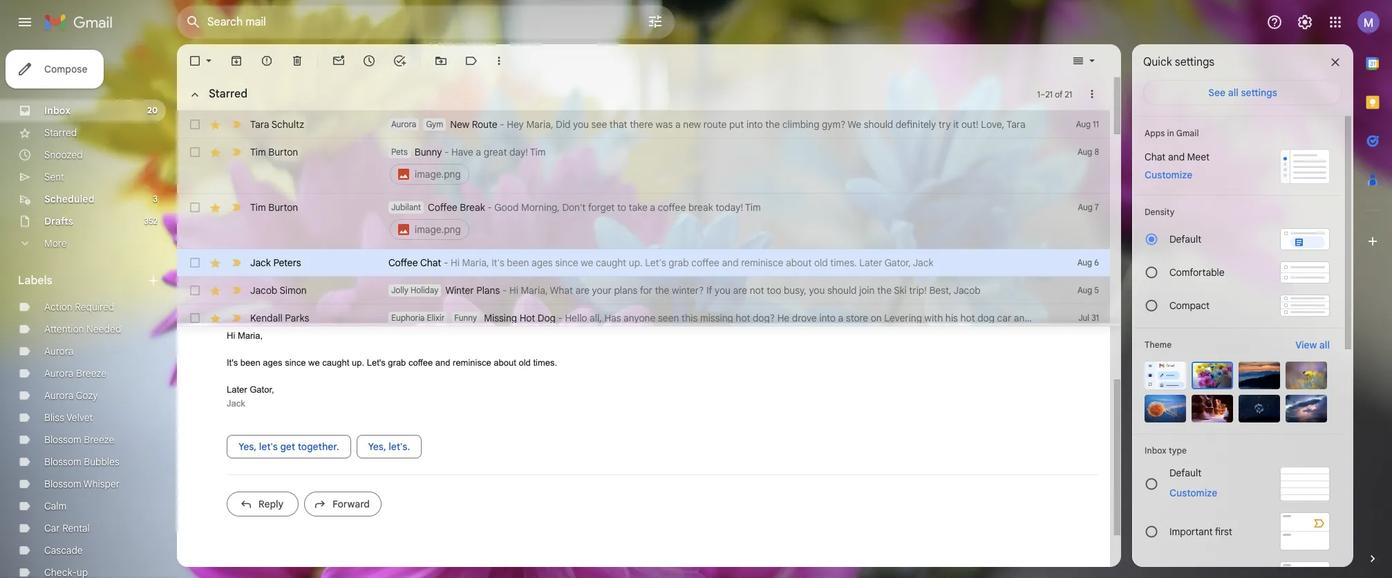 Task type: describe. For each thing, give the bounding box(es) containing it.
1 horizontal spatial hi
[[451, 257, 460, 269]]

too
[[767, 284, 782, 297]]

1 horizontal spatial jack
[[250, 257, 271, 269]]

his
[[946, 312, 958, 324]]

jack inside the later gator, jack
[[227, 398, 245, 409]]

anyone
[[624, 312, 656, 324]]

coffee chat - hi maria, it's been ages since we caught up. let's grab coffee and reminisce about old times. later gator, jack
[[389, 257, 934, 269]]

that
[[610, 118, 628, 131]]

levering
[[885, 312, 923, 324]]

1 vertical spatial customize
[[1170, 487, 1218, 499]]

aug 8
[[1078, 147, 1100, 157]]

11
[[1093, 119, 1100, 129]]

all
[[1244, 312, 1255, 324]]

and right car
[[1014, 312, 1031, 324]]

tim burton for coffee
[[250, 201, 298, 214]]

join
[[860, 284, 875, 297]]

support image
[[1267, 14, 1284, 30]]

add to tasks image
[[393, 54, 407, 68]]

a right the was
[[676, 118, 681, 131]]

break
[[689, 201, 714, 214]]

maria, left what
[[521, 284, 548, 297]]

jolly holiday winter plans - hi maria, what are your plans for the winter? if you are not too busy, you should join the ski trip! best, jacob
[[391, 284, 981, 297]]

sent link
[[44, 171, 64, 183]]

maria, up plans
[[462, 257, 489, 269]]

bliss velvet
[[44, 411, 93, 424]]

customize button for default
[[1162, 485, 1226, 501]]

1 vertical spatial about
[[494, 358, 516, 368]]

1 vertical spatial should
[[828, 284, 857, 297]]

gmail
[[1177, 128, 1200, 138]]

shirts.
[[1215, 312, 1242, 324]]

gator, inside row
[[885, 257, 911, 269]]

good
[[495, 201, 519, 214]]

if
[[707, 284, 713, 297]]

image.png for coffee
[[415, 223, 461, 236]]

winter
[[446, 284, 474, 297]]

5
[[1095, 285, 1100, 295]]

away
[[1050, 312, 1073, 324]]

maria, left did
[[527, 118, 554, 131]]

aurora inside starred tab panel
[[391, 119, 417, 129]]

main menu image
[[17, 14, 33, 30]]

chat inside row
[[420, 257, 441, 269]]

ski
[[894, 284, 907, 297]]

the right all
[[1257, 312, 1272, 324]]

view all button
[[1288, 337, 1339, 353]]

don't
[[563, 201, 586, 214]]

break
[[460, 201, 485, 214]]

attention
[[44, 323, 84, 335]]

into for drove
[[820, 312, 836, 324]]

2 jacob from the left
[[954, 284, 981, 297]]

1 vertical spatial caught
[[322, 358, 349, 368]]

maria, down kendall parks
[[238, 331, 263, 341]]

Search mail text field
[[207, 15, 609, 29]]

0 vertical spatial of
[[1055, 89, 1063, 99]]

all,
[[590, 312, 602, 324]]

comfortable
[[1170, 266, 1225, 279]]

route
[[472, 118, 498, 131]]

1 horizontal spatial you
[[715, 284, 731, 297]]

up. inside starred tab panel
[[629, 257, 643, 269]]

- left have
[[445, 146, 449, 158]]

meet
[[1188, 151, 1210, 163]]

jubilant coffee break - good morning, don't forget to take a coffee break today! tim
[[391, 201, 761, 214]]

advanced search options image
[[642, 8, 669, 35]]

density
[[1145, 207, 1175, 217]]

get
[[280, 441, 295, 453]]

compose
[[44, 63, 87, 75]]

best,
[[1274, 312, 1296, 324]]

0 horizontal spatial settings
[[1176, 55, 1215, 69]]

chat and meet customize
[[1145, 151, 1210, 181]]

car rental
[[44, 522, 90, 535]]

missing
[[700, 312, 734, 324]]

1 21 from the left
[[1046, 89, 1053, 99]]

archive image
[[230, 54, 243, 68]]

times. inside row
[[831, 257, 857, 269]]

important first
[[1170, 525, 1233, 538]]

action required
[[44, 301, 114, 313]]

theme
[[1145, 340, 1172, 350]]

0 horizontal spatial you
[[573, 118, 589, 131]]

settings image
[[1297, 14, 1314, 30]]

2 hot from the left
[[961, 312, 976, 324]]

3 row from the top
[[177, 194, 1111, 249]]

a left lot in the right of the page
[[1096, 312, 1102, 324]]

ages inside row
[[532, 257, 553, 269]]

gym?
[[822, 118, 846, 131]]

since inside row
[[555, 257, 579, 269]]

2 horizontal spatial coffee
[[692, 257, 720, 269]]

euphoria elixir
[[391, 313, 445, 323]]

2 tara from the left
[[1007, 118, 1026, 131]]

whisper
[[83, 478, 120, 490]]

2 default from the top
[[1170, 467, 1202, 479]]

a right have
[[476, 146, 481, 158]]

1 vertical spatial we
[[309, 358, 320, 368]]

352
[[144, 216, 158, 226]]

snoozed link
[[44, 149, 83, 161]]

quick settings
[[1144, 55, 1215, 69]]

1 vertical spatial it's
[[227, 358, 238, 368]]

needed
[[86, 323, 121, 335]]

settings inside button
[[1242, 86, 1278, 99]]

7
[[1095, 202, 1100, 212]]

lot
[[1104, 312, 1115, 324]]

burton for bunny
[[268, 146, 298, 158]]

reply link
[[227, 492, 299, 517]]

aurora cozy link
[[44, 389, 98, 402]]

this
[[682, 312, 698, 324]]

0 vertical spatial should
[[864, 118, 894, 131]]

image.png for bunny
[[415, 168, 461, 180]]

plans
[[477, 284, 500, 297]]

aug for aug 7
[[1078, 202, 1093, 212]]

2 with from the left
[[1075, 312, 1094, 324]]

aurora breeze
[[44, 367, 107, 380]]

important
[[1170, 525, 1213, 538]]

6
[[1095, 257, 1100, 268]]

aug 5
[[1078, 285, 1100, 295]]

1 jacob from the left
[[250, 284, 278, 297]]

dog
[[538, 312, 556, 324]]

together.
[[298, 441, 339, 453]]

- left hey
[[500, 118, 505, 131]]

view all
[[1296, 339, 1331, 351]]

yes,
[[239, 441, 257, 453]]

- right plans
[[503, 284, 507, 297]]

action required link
[[44, 301, 114, 313]]

blossom breeze link
[[44, 434, 114, 446]]

toggle split pane mode image
[[1072, 54, 1086, 68]]

blossom whisper
[[44, 478, 120, 490]]

best,
[[930, 284, 952, 297]]

3
[[153, 194, 158, 204]]

funny
[[455, 313, 477, 323]]

drove
[[792, 312, 817, 324]]

aurora cozy
[[44, 389, 98, 402]]

inbox for inbox
[[44, 104, 71, 117]]

quick
[[1144, 55, 1173, 69]]

all for see
[[1229, 86, 1239, 99]]

inbox for inbox type
[[1145, 445, 1167, 456]]

parks
[[285, 312, 309, 324]]

blossom breeze
[[44, 434, 114, 446]]

1 vertical spatial up.
[[352, 358, 364, 368]]

inbox type
[[1145, 445, 1187, 456]]

1 horizontal spatial of
[[1118, 312, 1127, 324]]

apps
[[1145, 128, 1166, 138]]

row containing jacob simon
[[177, 277, 1111, 304]]

and down elixir
[[436, 358, 451, 368]]

take
[[629, 201, 648, 214]]

dog?
[[753, 312, 775, 324]]

jacob simon
[[250, 284, 307, 297]]

for
[[640, 284, 653, 297]]

blossom for blossom bubbles
[[44, 456, 81, 468]]

0 horizontal spatial coffee
[[389, 257, 418, 269]]

aug for aug 8
[[1078, 147, 1093, 157]]

pets bunny - have a great day! tim
[[391, 146, 546, 158]]

there
[[630, 118, 654, 131]]

theme element
[[1145, 338, 1172, 352]]

customize inside chat and meet customize
[[1145, 169, 1193, 181]]

1 vertical spatial old
[[519, 358, 531, 368]]

grab inside row
[[669, 257, 689, 269]]

- right dog
[[558, 312, 563, 324]]

display density element
[[1145, 207, 1331, 217]]

gym
[[426, 119, 444, 129]]

2 horizontal spatial you
[[809, 284, 825, 297]]

2 are from the left
[[733, 284, 748, 297]]

1 default from the top
[[1170, 233, 1202, 246]]

1 kendall from the left
[[250, 312, 283, 324]]

1 vertical spatial hi
[[510, 284, 519, 297]]

a right take
[[650, 201, 656, 214]]

2 row from the top
[[177, 138, 1111, 194]]

tim right day!
[[530, 146, 546, 158]]

cascade
[[44, 544, 83, 557]]

1 vertical spatial been
[[241, 358, 261, 368]]

starred inside dropdown button
[[209, 87, 248, 101]]

peters
[[273, 257, 301, 269]]



Task type: vqa. For each thing, say whether or not it's contained in the screenshot.
leftmost all
yes



Task type: locate. For each thing, give the bounding box(es) containing it.
1 blossom from the top
[[44, 434, 81, 446]]

starred link
[[44, 127, 77, 139]]

into right drove
[[820, 312, 836, 324]]

jack up trip!
[[913, 257, 934, 269]]

day!
[[510, 146, 528, 158]]

row
[[177, 111, 1111, 138], [177, 138, 1111, 194], [177, 194, 1111, 249], [177, 249, 1111, 277], [177, 277, 1111, 304], [177, 304, 1331, 332]]

snooze image
[[362, 54, 376, 68]]

times. down dog
[[533, 358, 557, 368]]

gmail image
[[44, 8, 120, 36]]

the left ski
[[878, 284, 892, 297]]

old up drove
[[815, 257, 828, 269]]

later inside row
[[860, 257, 883, 269]]

aurora for aurora cozy
[[44, 389, 74, 402]]

jack left the peters on the top left of page
[[250, 257, 271, 269]]

1 horizontal spatial should
[[864, 118, 894, 131]]

tim burton down the tara schultz
[[250, 146, 298, 158]]

0 vertical spatial burton
[[268, 146, 298, 158]]

0 vertical spatial caught
[[596, 257, 627, 269]]

new
[[450, 118, 470, 131]]

tim right today!
[[746, 201, 761, 214]]

2 vertical spatial coffee
[[409, 358, 433, 368]]

hi right plans
[[510, 284, 519, 297]]

0 vertical spatial reminisce
[[741, 257, 784, 269]]

chat inside chat and meet customize
[[1145, 151, 1166, 163]]

2 horizontal spatial jack
[[913, 257, 934, 269]]

we inside row
[[581, 257, 594, 269]]

old down hot on the left of the page
[[519, 358, 531, 368]]

it's inside starred tab panel
[[492, 257, 505, 269]]

0 horizontal spatial are
[[576, 284, 590, 297]]

missing
[[484, 312, 517, 324]]

inbox left type at the right bottom of the page
[[1145, 445, 1167, 456]]

tara left schultz
[[250, 118, 269, 131]]

1 tara from the left
[[250, 118, 269, 131]]

it's down hi maria,
[[227, 358, 238, 368]]

customize button down meet
[[1137, 167, 1201, 183]]

aurora for aurora breeze
[[44, 367, 74, 380]]

schultz
[[272, 118, 304, 131]]

aurora for aurora link
[[44, 345, 74, 358]]

tara
[[250, 118, 269, 131], [1007, 118, 1026, 131]]

1 horizontal spatial about
[[786, 257, 812, 269]]

2 vertical spatial hi
[[227, 331, 235, 341]]

been
[[507, 257, 529, 269], [241, 358, 261, 368]]

1 horizontal spatial later
[[860, 257, 883, 269]]

cell up coffee chat - hi maria, it's been ages since we caught up. let's grab coffee and reminisce about old times. later gator, jack
[[389, 201, 1041, 242]]

1 burton from the top
[[268, 146, 298, 158]]

jacob right best,
[[954, 284, 981, 297]]

8
[[1095, 147, 1100, 157]]

of right –
[[1055, 89, 1063, 99]]

1 horizontal spatial coffee
[[428, 201, 458, 214]]

starred down archive image
[[209, 87, 248, 101]]

1 vertical spatial chat
[[420, 257, 441, 269]]

settings right see
[[1242, 86, 1278, 99]]

0 vertical spatial times.
[[831, 257, 857, 269]]

snoozed
[[44, 149, 83, 161]]

0 horizontal spatial of
[[1055, 89, 1063, 99]]

let's inside starred tab panel
[[645, 257, 666, 269]]

default down type at the right bottom of the page
[[1170, 467, 1202, 479]]

later up join
[[860, 257, 883, 269]]

sent
[[44, 171, 64, 183]]

0 vertical spatial default
[[1170, 233, 1202, 246]]

0 vertical spatial starred
[[209, 87, 248, 101]]

hot right his
[[961, 312, 976, 324]]

labels heading
[[18, 274, 147, 288]]

aug 6
[[1078, 257, 1100, 268]]

0 vertical spatial it's
[[492, 257, 505, 269]]

blossom whisper link
[[44, 478, 120, 490]]

reminisce up not
[[741, 257, 784, 269]]

report spam image
[[260, 54, 274, 68]]

old inside row
[[815, 257, 828, 269]]

grab up jolly holiday winter plans - hi maria, what are your plans for the winter? if you are not too busy, you should join the ski trip! best, jacob
[[669, 257, 689, 269]]

0 vertical spatial customize button
[[1137, 167, 1201, 183]]

0 horizontal spatial should
[[828, 284, 857, 297]]

starred tab panel
[[177, 77, 1331, 578]]

1 with from the left
[[925, 312, 943, 324]]

1 vertical spatial inbox
[[1145, 445, 1167, 456]]

about up busy,
[[786, 257, 812, 269]]

cell containing bunny
[[389, 145, 1041, 187]]

1 vertical spatial customize button
[[1162, 485, 1226, 501]]

2 cell from the top
[[389, 201, 1041, 242]]

cell
[[389, 145, 1041, 187], [389, 201, 1041, 242]]

coffee left break
[[428, 201, 458, 214]]

reminisce down funny at the bottom left of page
[[453, 358, 491, 368]]

1 horizontal spatial caught
[[596, 257, 627, 269]]

search mail image
[[181, 10, 206, 35]]

aug for aug 11
[[1077, 119, 1091, 129]]

1 horizontal spatial settings
[[1242, 86, 1278, 99]]

inbox section options image
[[1086, 87, 1100, 101]]

we up the your at left
[[581, 257, 594, 269]]

image.png down bunny
[[415, 168, 461, 180]]

bliss velvet link
[[44, 411, 93, 424]]

tim burton up jack peters
[[250, 201, 298, 214]]

winter?
[[672, 284, 704, 297]]

breeze up bubbles
[[84, 434, 114, 446]]

4 row from the top
[[177, 249, 1111, 277]]

settings right quick
[[1176, 55, 1215, 69]]

0 horizontal spatial about
[[494, 358, 516, 368]]

tim burton for bunny
[[250, 146, 298, 158]]

0 horizontal spatial kendall
[[250, 312, 283, 324]]

1 horizontal spatial since
[[555, 257, 579, 269]]

a left 'store'
[[839, 312, 844, 324]]

tara right love,
[[1007, 118, 1026, 131]]

0 horizontal spatial reminisce
[[453, 358, 491, 368]]

all inside button
[[1320, 339, 1331, 351]]

inbox
[[44, 104, 71, 117], [1145, 445, 1167, 456]]

velvet
[[66, 411, 93, 424]]

blossom for blossom whisper
[[44, 478, 81, 490]]

reply
[[258, 498, 284, 511]]

aug left '11'
[[1077, 119, 1091, 129]]

ran
[[1034, 312, 1048, 324]]

0 vertical spatial gator,
[[885, 257, 911, 269]]

all right view
[[1320, 339, 1331, 351]]

1 vertical spatial burton
[[268, 201, 298, 214]]

all for view
[[1320, 339, 1331, 351]]

definitely
[[896, 118, 936, 131]]

hot
[[520, 312, 535, 324]]

0 vertical spatial image.png
[[415, 168, 461, 180]]

0 vertical spatial old
[[815, 257, 828, 269]]

ages down hi maria,
[[263, 358, 283, 368]]

car rental link
[[44, 522, 90, 535]]

hi up winter
[[451, 257, 460, 269]]

1 vertical spatial all
[[1320, 339, 1331, 351]]

tim up jack peters
[[250, 201, 266, 214]]

aurora up pets
[[391, 119, 417, 129]]

inbox inside labels navigation
[[44, 104, 71, 117]]

starred inside labels navigation
[[44, 127, 77, 139]]

should left join
[[828, 284, 857, 297]]

coffee
[[658, 201, 686, 214], [692, 257, 720, 269], [409, 358, 433, 368]]

kendall up hi maria,
[[250, 312, 283, 324]]

holiday
[[411, 285, 439, 295]]

row containing tara schultz
[[177, 111, 1111, 138]]

drafts
[[44, 215, 73, 228]]

1 horizontal spatial grab
[[669, 257, 689, 269]]

0 horizontal spatial times.
[[533, 358, 557, 368]]

0 vertical spatial we
[[581, 257, 594, 269]]

times. up 'store'
[[831, 257, 857, 269]]

aug for aug 6
[[1078, 257, 1093, 268]]

hello
[[565, 312, 588, 324]]

breeze for aurora breeze
[[76, 367, 107, 380]]

1 vertical spatial default
[[1170, 467, 1202, 479]]

the right for
[[655, 284, 670, 297]]

busy,
[[784, 284, 807, 297]]

jul
[[1079, 313, 1090, 323]]

1 vertical spatial let's
[[367, 358, 386, 368]]

1 are from the left
[[576, 284, 590, 297]]

0 vertical spatial let's
[[645, 257, 666, 269]]

image.png down jubilant
[[415, 223, 461, 236]]

forget
[[588, 201, 615, 214]]

coffee inside cell
[[428, 201, 458, 214]]

blossom bubbles link
[[44, 456, 119, 468]]

None checkbox
[[188, 54, 202, 68], [188, 201, 202, 214], [188, 311, 202, 325], [188, 54, 202, 68], [188, 201, 202, 214], [188, 311, 202, 325]]

he
[[778, 312, 790, 324]]

tab list
[[1354, 44, 1393, 528]]

we
[[848, 118, 862, 131]]

0 vertical spatial blossom
[[44, 434, 81, 446]]

1 vertical spatial tim burton
[[250, 201, 298, 214]]

labels
[[18, 274, 52, 288]]

cell for aug 8
[[389, 145, 1041, 187]]

ages up what
[[532, 257, 553, 269]]

0 vertical spatial cell
[[389, 145, 1041, 187]]

2 kendall from the left
[[1299, 312, 1331, 324]]

attention needed link
[[44, 323, 121, 335]]

1 vertical spatial blossom
[[44, 456, 81, 468]]

1 horizontal spatial all
[[1320, 339, 1331, 351]]

2 image.png from the top
[[415, 223, 461, 236]]

into right put
[[747, 118, 763, 131]]

1 horizontal spatial inbox
[[1145, 445, 1167, 456]]

aug left 6
[[1078, 257, 1093, 268]]

apps in gmail
[[1145, 128, 1200, 138]]

blossom for blossom breeze
[[44, 434, 81, 446]]

see all settings button
[[1144, 80, 1343, 105]]

1 horizontal spatial been
[[507, 257, 529, 269]]

cell containing coffee break
[[389, 201, 1041, 242]]

31
[[1092, 313, 1100, 323]]

0 vertical spatial ages
[[532, 257, 553, 269]]

0 vertical spatial settings
[[1176, 55, 1215, 69]]

trip!
[[910, 284, 927, 297]]

jacob
[[250, 284, 278, 297], [954, 284, 981, 297]]

did
[[556, 118, 571, 131]]

and inside chat and meet customize
[[1169, 151, 1185, 163]]

coffee up jolly in the left of the page
[[389, 257, 418, 269]]

1 horizontal spatial 21
[[1065, 89, 1073, 99]]

1 horizontal spatial into
[[820, 312, 836, 324]]

coffee down euphoria elixir at left
[[409, 358, 433, 368]]

coffee
[[428, 201, 458, 214], [389, 257, 418, 269]]

are left the your at left
[[576, 284, 590, 297]]

patterned
[[1169, 312, 1212, 324]]

- left good
[[488, 201, 492, 214]]

1 horizontal spatial tara
[[1007, 118, 1026, 131]]

been down hi maria,
[[241, 358, 261, 368]]

21
[[1046, 89, 1053, 99], [1065, 89, 1073, 99]]

and left meet
[[1169, 151, 1185, 163]]

row containing kendall parks
[[177, 304, 1331, 332]]

21 right 1 on the right top of the page
[[1046, 89, 1053, 99]]

1 hot from the left
[[736, 312, 751, 324]]

0 vertical spatial up.
[[629, 257, 643, 269]]

row containing jack peters
[[177, 249, 1111, 277]]

- up winter
[[444, 257, 448, 269]]

0 horizontal spatial it's
[[227, 358, 238, 368]]

0 horizontal spatial jack
[[227, 398, 245, 409]]

starred up the snoozed link
[[44, 127, 77, 139]]

with right away
[[1075, 312, 1094, 324]]

jolly
[[391, 285, 409, 295]]

you right if
[[715, 284, 731, 297]]

0 horizontal spatial caught
[[322, 358, 349, 368]]

later down hi maria,
[[227, 385, 247, 395]]

0 horizontal spatial hot
[[736, 312, 751, 324]]

0 horizontal spatial inbox
[[44, 104, 71, 117]]

0 vertical spatial tim burton
[[250, 146, 298, 158]]

inbox link
[[44, 104, 71, 117]]

type
[[1169, 445, 1187, 456]]

breeze up cozy
[[76, 367, 107, 380]]

breeze
[[76, 367, 107, 380], [84, 434, 114, 446]]

into for put
[[747, 118, 763, 131]]

3 blossom from the top
[[44, 478, 81, 490]]

labels navigation
[[0, 44, 177, 578]]

required
[[75, 301, 114, 313]]

image.png
[[415, 168, 461, 180], [415, 223, 461, 236]]

-
[[500, 118, 505, 131], [445, 146, 449, 158], [488, 201, 492, 214], [444, 257, 448, 269], [503, 284, 507, 297], [558, 312, 563, 324]]

0 horizontal spatial old
[[519, 358, 531, 368]]

quick settings element
[[1144, 55, 1215, 80]]

burton up the peters on the top left of page
[[268, 201, 298, 214]]

the
[[766, 118, 780, 131], [655, 284, 670, 297], [878, 284, 892, 297], [1257, 312, 1272, 324]]

2 burton from the top
[[268, 201, 298, 214]]

what
[[550, 284, 573, 297]]

1 horizontal spatial chat
[[1145, 151, 1166, 163]]

all inside button
[[1229, 86, 1239, 99]]

0 horizontal spatial into
[[747, 118, 763, 131]]

have
[[452, 146, 474, 158]]

1 horizontal spatial gator,
[[885, 257, 911, 269]]

see all settings
[[1209, 86, 1278, 99]]

reminisce inside starred tab panel
[[741, 257, 784, 269]]

jack up yes,
[[227, 398, 245, 409]]

delete image
[[290, 54, 304, 68]]

route
[[704, 118, 727, 131]]

0 vertical spatial all
[[1229, 86, 1239, 99]]

since down parks
[[285, 358, 306, 368]]

hot left dog?
[[736, 312, 751, 324]]

caught inside starred tab panel
[[596, 257, 627, 269]]

customize button for chat and meet
[[1137, 167, 1201, 183]]

2 blossom from the top
[[44, 456, 81, 468]]

starred main content
[[177, 44, 1331, 578]]

1 horizontal spatial coffee
[[658, 201, 686, 214]]

0 horizontal spatial tara
[[250, 118, 269, 131]]

later gator, jack
[[227, 385, 277, 409]]

about inside row
[[786, 257, 812, 269]]

1 image.png from the top
[[415, 168, 461, 180]]

1 vertical spatial since
[[285, 358, 306, 368]]

1 horizontal spatial old
[[815, 257, 828, 269]]

inbox type element
[[1145, 445, 1331, 456]]

breeze for blossom breeze
[[84, 434, 114, 446]]

coffee left the break
[[658, 201, 686, 214]]

aurora up bliss
[[44, 389, 74, 402]]

are left not
[[733, 284, 748, 297]]

1 vertical spatial settings
[[1242, 86, 1278, 99]]

customize down meet
[[1145, 169, 1193, 181]]

0 horizontal spatial ages
[[263, 358, 283, 368]]

1 tim burton from the top
[[250, 146, 298, 158]]

it's been ages since we caught up. let's grab coffee and reminisce about old times.
[[227, 358, 560, 368]]

all right see
[[1229, 86, 1239, 99]]

1 vertical spatial coffee
[[692, 257, 720, 269]]

chat down apps
[[1145, 151, 1166, 163]]

0 horizontal spatial all
[[1229, 86, 1239, 99]]

1 vertical spatial reminisce
[[453, 358, 491, 368]]

try
[[939, 118, 951, 131]]

inbox up starred link
[[44, 104, 71, 117]]

aurora down aurora link
[[44, 367, 74, 380]]

1 horizontal spatial ages
[[532, 257, 553, 269]]

hey
[[507, 118, 524, 131]]

None search field
[[177, 6, 675, 39]]

1 vertical spatial gator,
[[250, 385, 274, 395]]

about down missing
[[494, 358, 516, 368]]

we down parks
[[309, 358, 320, 368]]

blossom up calm link
[[44, 478, 81, 490]]

1 – 21 of 21
[[1038, 89, 1073, 99]]

6 row from the top
[[177, 304, 1331, 332]]

default
[[1170, 233, 1202, 246], [1170, 467, 1202, 479]]

0 vertical spatial about
[[786, 257, 812, 269]]

blossom
[[44, 434, 81, 446], [44, 456, 81, 468], [44, 478, 81, 490]]

0 horizontal spatial we
[[309, 358, 320, 368]]

1 horizontal spatial reminisce
[[741, 257, 784, 269]]

0 horizontal spatial been
[[241, 358, 261, 368]]

0 vertical spatial coffee
[[658, 201, 686, 214]]

0 horizontal spatial 21
[[1046, 89, 1053, 99]]

attention needed
[[44, 323, 121, 335]]

1 horizontal spatial we
[[581, 257, 594, 269]]

burton down schultz
[[268, 146, 298, 158]]

0 horizontal spatial jacob
[[250, 284, 278, 297]]

it's
[[492, 257, 505, 269], [227, 358, 238, 368]]

pets
[[391, 147, 408, 157]]

aurora link
[[44, 345, 74, 358]]

car
[[998, 312, 1012, 324]]

cell for aug 7
[[389, 201, 1041, 242]]

aug for aug 5
[[1078, 285, 1093, 295]]

it
[[954, 118, 959, 131]]

1 vertical spatial coffee
[[389, 257, 418, 269]]

maria,
[[527, 118, 554, 131], [462, 257, 489, 269], [521, 284, 548, 297], [238, 331, 263, 341]]

21 left inbox section options image
[[1065, 89, 1073, 99]]

coffee inside cell
[[658, 201, 686, 214]]

1 vertical spatial breeze
[[84, 434, 114, 446]]

1 row from the top
[[177, 111, 1111, 138]]

cell down route
[[389, 145, 1041, 187]]

compose button
[[6, 50, 104, 89]]

1 horizontal spatial times.
[[831, 257, 857, 269]]

blossom down the blossom breeze link
[[44, 456, 81, 468]]

grab down the 'euphoria'
[[388, 358, 406, 368]]

gator, inside the later gator, jack
[[250, 385, 274, 395]]

and up jolly holiday winter plans - hi maria, what are your plans for the winter? if you are not too busy, you should join the ski trip! best, jacob
[[722, 257, 739, 269]]

burton for coffee
[[268, 201, 298, 214]]

the left climbing
[[766, 118, 780, 131]]

starred
[[209, 87, 248, 101], [44, 127, 77, 139]]

later inside the later gator, jack
[[227, 385, 247, 395]]

1 vertical spatial times.
[[533, 358, 557, 368]]

1 cell from the top
[[389, 145, 1041, 187]]

1 vertical spatial grab
[[388, 358, 406, 368]]

customize button up important
[[1162, 485, 1226, 501]]

been inside row
[[507, 257, 529, 269]]

5 row from the top
[[177, 277, 1111, 304]]

simon
[[280, 284, 307, 297]]

let's
[[645, 257, 666, 269], [367, 358, 386, 368]]

0 horizontal spatial coffee
[[409, 358, 433, 368]]

gator, up ski
[[885, 257, 911, 269]]

tara schultz
[[250, 118, 304, 131]]

20
[[147, 105, 158, 115]]

2 21 from the left
[[1065, 89, 1073, 99]]

None checkbox
[[188, 118, 202, 131], [188, 145, 202, 159], [188, 256, 202, 270], [188, 284, 202, 297], [188, 118, 202, 131], [188, 145, 202, 159], [188, 256, 202, 270], [188, 284, 202, 297]]

cozy
[[76, 389, 98, 402]]

2 horizontal spatial hi
[[510, 284, 519, 297]]

should right we
[[864, 118, 894, 131]]

forward link
[[304, 492, 382, 517]]

out!
[[962, 118, 979, 131]]

kendall parks
[[250, 312, 309, 324]]

2 tim burton from the top
[[250, 201, 298, 214]]

1 horizontal spatial hot
[[961, 312, 976, 324]]

coffee up if
[[692, 257, 720, 269]]

aurora
[[391, 119, 417, 129], [44, 345, 74, 358], [44, 367, 74, 380], [44, 389, 74, 402]]

tim down the tara schultz
[[250, 146, 266, 158]]

0 horizontal spatial hi
[[227, 331, 235, 341]]



